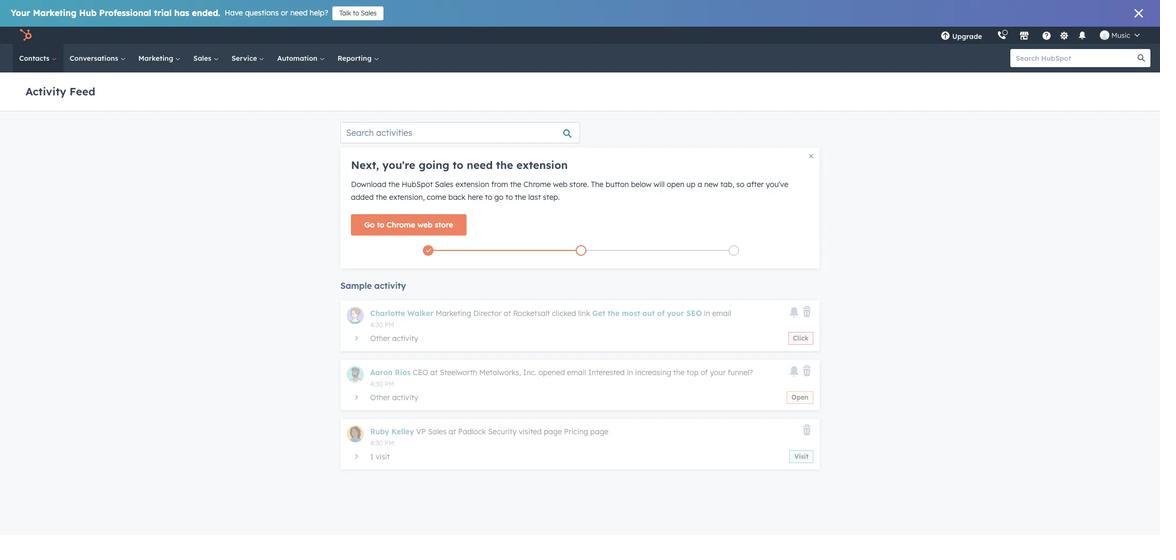 Task type: vqa. For each thing, say whether or not it's contained in the screenshot.
third Press to sort. icon from right
no



Task type: locate. For each thing, give the bounding box(es) containing it.
go to chrome web store button
[[351, 214, 467, 236]]

in left increasing at the right of page
[[627, 368, 634, 377]]

settings image
[[1060, 31, 1070, 41]]

4:30 down ruby
[[370, 439, 383, 447]]

1 horizontal spatial email
[[713, 309, 732, 318]]

1 vertical spatial email
[[567, 368, 587, 377]]

last
[[529, 192, 541, 202]]

steelworth
[[440, 368, 477, 377]]

2 vertical spatial marketing
[[436, 309, 472, 318]]

1 horizontal spatial of
[[701, 368, 708, 377]]

the
[[591, 180, 604, 189]]

hub
[[79, 7, 97, 18]]

1 horizontal spatial at
[[449, 427, 456, 437]]

0 vertical spatial pm
[[385, 321, 394, 329]]

1 vertical spatial web
[[418, 220, 433, 230]]

2 horizontal spatial at
[[504, 309, 511, 318]]

2 vertical spatial 4:30
[[370, 439, 383, 447]]

sales right 'vp'
[[428, 427, 447, 437]]

email
[[713, 309, 732, 318], [567, 368, 587, 377]]

of
[[658, 309, 665, 318], [701, 368, 708, 377]]

hubspot link
[[13, 29, 40, 42]]

0 horizontal spatial at
[[431, 368, 438, 377]]

list
[[352, 243, 811, 258]]

get
[[593, 309, 606, 318]]

below
[[631, 180, 652, 189]]

aaron
[[370, 368, 393, 377]]

0 horizontal spatial email
[[567, 368, 587, 377]]

0 vertical spatial marketing
[[33, 7, 77, 18]]

1 vertical spatial marketing
[[138, 54, 175, 62]]

0 vertical spatial 4:30
[[370, 321, 383, 329]]

ruby kelley vp sales at padlock security visited page pricing page
[[370, 427, 609, 437]]

activity feed
[[26, 84, 95, 98]]

4:30 pm down aaron at the bottom of the page
[[370, 380, 394, 388]]

need
[[290, 8, 308, 18], [467, 158, 493, 172]]

1 vertical spatial in
[[627, 368, 634, 377]]

0 vertical spatial in
[[704, 309, 711, 318]]

1 vertical spatial extension
[[456, 180, 490, 189]]

need right or
[[290, 8, 308, 18]]

4:30 pm for ruby kelley
[[370, 439, 394, 447]]

chrome down extension,
[[387, 220, 416, 230]]

close image
[[1135, 9, 1144, 18], [810, 154, 814, 158]]

0 horizontal spatial close image
[[810, 154, 814, 158]]

search image
[[1139, 54, 1146, 62]]

at left padlock
[[449, 427, 456, 437]]

visit
[[795, 453, 809, 461]]

1 horizontal spatial close image
[[1135, 9, 1144, 18]]

the
[[496, 158, 514, 172], [389, 180, 400, 189], [511, 180, 522, 189], [376, 192, 387, 202], [515, 192, 527, 202], [608, 309, 620, 318], [674, 368, 685, 377]]

most
[[622, 309, 641, 318]]

your left seo
[[667, 309, 685, 318]]

get the most out of your seo link
[[593, 309, 702, 318]]

need up from
[[467, 158, 493, 172]]

conversations
[[70, 54, 120, 62]]

web left store
[[418, 220, 433, 230]]

1 vertical spatial chrome
[[387, 220, 416, 230]]

need inside the your marketing hub professional trial has ended. have questions or need help?
[[290, 8, 308, 18]]

0 vertical spatial your
[[667, 309, 685, 318]]

0 vertical spatial chrome
[[524, 180, 551, 189]]

2 vertical spatial at
[[449, 427, 456, 437]]

4:30
[[370, 321, 383, 329], [370, 380, 383, 388], [370, 439, 383, 447]]

talk to sales button
[[333, 6, 384, 20]]

0 vertical spatial web
[[553, 180, 568, 189]]

chrome up last
[[524, 180, 551, 189]]

talk to sales
[[340, 9, 377, 17]]

2 vertical spatial pm
[[385, 439, 394, 447]]

email right seo
[[713, 309, 732, 318]]

the right from
[[511, 180, 522, 189]]

0 vertical spatial email
[[713, 309, 732, 318]]

increasing
[[636, 368, 672, 377]]

ruby
[[370, 427, 390, 437]]

in
[[704, 309, 711, 318], [627, 368, 634, 377]]

sales up come
[[435, 180, 454, 189]]

1 vertical spatial at
[[431, 368, 438, 377]]

up
[[687, 180, 696, 189]]

pm for ruby kelley
[[385, 439, 394, 447]]

of right out
[[658, 309, 665, 318]]

to
[[353, 9, 359, 17], [453, 158, 464, 172], [485, 192, 493, 202], [506, 192, 513, 202], [377, 220, 385, 230]]

web inside button
[[418, 220, 433, 230]]

metalworks,
[[480, 368, 521, 377]]

charlotte walker link
[[370, 309, 434, 318]]

ended.
[[192, 7, 221, 18]]

the up extension,
[[389, 180, 400, 189]]

1 horizontal spatial your
[[710, 368, 726, 377]]

marketing link
[[132, 44, 187, 72]]

4:30 down aaron at the bottom of the page
[[370, 380, 383, 388]]

1 vertical spatial close image
[[810, 154, 814, 158]]

4:30 pm for aaron rios
[[370, 380, 394, 388]]

the down download
[[376, 192, 387, 202]]

0 vertical spatial at
[[504, 309, 511, 318]]

web up the 'step.'
[[553, 180, 568, 189]]

marketing left hub
[[33, 7, 77, 18]]

your left funnel?
[[710, 368, 726, 377]]

1 vertical spatial 4:30
[[370, 380, 383, 388]]

2 4:30 pm from the top
[[370, 380, 394, 388]]

rios
[[395, 368, 411, 377]]

1 4:30 from the top
[[370, 321, 383, 329]]

store
[[435, 220, 454, 230]]

has
[[174, 7, 189, 18]]

at
[[504, 309, 511, 318], [431, 368, 438, 377], [449, 427, 456, 437]]

4:30 pm down charlotte
[[370, 321, 394, 329]]

link
[[579, 309, 591, 318]]

inc.
[[524, 368, 537, 377]]

button
[[606, 180, 629, 189]]

0 horizontal spatial need
[[290, 8, 308, 18]]

0 horizontal spatial page
[[544, 427, 562, 437]]

menu containing music
[[934, 27, 1148, 44]]

pm down charlotte
[[385, 321, 394, 329]]

0 horizontal spatial web
[[418, 220, 433, 230]]

added
[[351, 192, 374, 202]]

automation link
[[271, 44, 331, 72]]

pm down ruby kelley link
[[385, 439, 394, 447]]

sales inside 'link'
[[194, 54, 214, 62]]

calling icon button
[[993, 28, 1012, 42]]

hubspot image
[[19, 29, 32, 42]]

extension up here
[[456, 180, 490, 189]]

sales right talk at the left
[[361, 9, 377, 17]]

you've
[[766, 180, 789, 189]]

help button
[[1038, 27, 1056, 44]]

page right the visited
[[544, 427, 562, 437]]

1 vertical spatial your
[[710, 368, 726, 377]]

marketing right walker
[[436, 309, 472, 318]]

2 pm from the top
[[385, 380, 394, 388]]

pm for aaron rios
[[385, 380, 394, 388]]

music
[[1112, 31, 1131, 39]]

1 horizontal spatial marketing
[[138, 54, 175, 62]]

a
[[698, 180, 703, 189]]

0 vertical spatial extension
[[517, 158, 568, 172]]

interested
[[589, 368, 625, 377]]

sales
[[361, 9, 377, 17], [194, 54, 214, 62], [435, 180, 454, 189], [428, 427, 447, 437]]

0 horizontal spatial in
[[627, 368, 634, 377]]

menu item
[[990, 27, 992, 44]]

you're
[[383, 158, 416, 172]]

0 horizontal spatial your
[[667, 309, 685, 318]]

funnel?
[[728, 368, 754, 377]]

4:30 pm down ruby
[[370, 439, 394, 447]]

at right the director
[[504, 309, 511, 318]]

help?
[[310, 8, 328, 18]]

marketplaces image
[[1020, 31, 1030, 41]]

extension inside download the hubspot sales extension from the chrome web store. the button below will open up a new tab, so after you've added the extension, come back here to go to the last step.
[[456, 180, 490, 189]]

page right pricing
[[591, 427, 609, 437]]

of right top
[[701, 368, 708, 377]]

1 vertical spatial need
[[467, 158, 493, 172]]

0 horizontal spatial extension
[[456, 180, 490, 189]]

upgrade
[[953, 32, 983, 41]]

clicked
[[552, 309, 577, 318]]

0 vertical spatial 4:30 pm
[[370, 321, 394, 329]]

menu
[[934, 27, 1148, 44]]

pm
[[385, 321, 394, 329], [385, 380, 394, 388], [385, 439, 394, 447]]

marketing down 'trial'
[[138, 54, 175, 62]]

extension up last
[[517, 158, 568, 172]]

3 4:30 from the top
[[370, 439, 383, 447]]

chrome
[[524, 180, 551, 189], [387, 220, 416, 230]]

email right opened
[[567, 368, 587, 377]]

store.
[[570, 180, 589, 189]]

0 vertical spatial of
[[658, 309, 665, 318]]

pm for charlotte walker
[[385, 321, 394, 329]]

go to chrome web store
[[365, 220, 454, 230]]

4:30 pm for charlotte walker
[[370, 321, 394, 329]]

click
[[794, 334, 809, 342]]

1 horizontal spatial page
[[591, 427, 609, 437]]

0 vertical spatial need
[[290, 8, 308, 18]]

in right seo
[[704, 309, 711, 318]]

web inside download the hubspot sales extension from the chrome web store. the button below will open up a new tab, so after you've added the extension, come back here to go to the last step.
[[553, 180, 568, 189]]

talk
[[340, 9, 351, 17]]

1 vertical spatial pm
[[385, 380, 394, 388]]

the left top
[[674, 368, 685, 377]]

1 pm from the top
[[385, 321, 394, 329]]

1 vertical spatial 4:30 pm
[[370, 380, 394, 388]]

pm down aaron rios link
[[385, 380, 394, 388]]

3 4:30 pm from the top
[[370, 439, 394, 447]]

download the hubspot sales extension from the chrome web store. the button below will open up a new tab, so after you've added the extension, come back here to go to the last step.
[[351, 180, 789, 202]]

will
[[654, 180, 665, 189]]

open
[[667, 180, 685, 189]]

sales left service
[[194, 54, 214, 62]]

sales inside button
[[361, 9, 377, 17]]

1 horizontal spatial chrome
[[524, 180, 551, 189]]

help image
[[1043, 31, 1052, 41]]

3 pm from the top
[[385, 439, 394, 447]]

1 4:30 pm from the top
[[370, 321, 394, 329]]

reporting link
[[331, 44, 386, 72]]

service
[[232, 54, 259, 62]]

your
[[667, 309, 685, 318], [710, 368, 726, 377]]

marketing
[[33, 7, 77, 18], [138, 54, 175, 62], [436, 309, 472, 318]]

or
[[281, 8, 288, 18]]

feed
[[70, 84, 95, 98]]

4:30 down charlotte
[[370, 321, 383, 329]]

at for sales
[[449, 427, 456, 437]]

0 horizontal spatial marketing
[[33, 7, 77, 18]]

from
[[492, 180, 508, 189]]

1 horizontal spatial web
[[553, 180, 568, 189]]

chrome inside download the hubspot sales extension from the chrome web store. the button below will open up a new tab, so after you've added the extension, come back here to go to the last step.
[[524, 180, 551, 189]]

0 horizontal spatial chrome
[[387, 220, 416, 230]]

2 4:30 from the top
[[370, 380, 383, 388]]

tab,
[[721, 180, 735, 189]]

at right ceo
[[431, 368, 438, 377]]

2 vertical spatial 4:30 pm
[[370, 439, 394, 447]]



Task type: describe. For each thing, give the bounding box(es) containing it.
sales inside download the hubspot sales extension from the chrome web store. the button below will open up a new tab, so after you've added the extension, come back here to go to the last step.
[[435, 180, 454, 189]]

your
[[11, 7, 30, 18]]

aaron rios link
[[370, 368, 411, 377]]

walker
[[408, 309, 434, 318]]

notifications button
[[1074, 27, 1092, 44]]

going
[[419, 158, 450, 172]]

1 horizontal spatial extension
[[517, 158, 568, 172]]

conversations link
[[63, 44, 132, 72]]

security
[[488, 427, 517, 437]]

after
[[747, 180, 764, 189]]

open
[[792, 393, 809, 401]]

Search activities search field
[[341, 122, 580, 143]]

2 horizontal spatial marketing
[[436, 309, 472, 318]]

download
[[351, 180, 387, 189]]

0 horizontal spatial of
[[658, 309, 665, 318]]

marketplaces button
[[1014, 27, 1036, 44]]

extension,
[[389, 192, 425, 202]]

aaron rios ceo at steelworth metalworks, inc. opened email interested in increasing the top of your funnel?
[[370, 368, 754, 377]]

go
[[495, 192, 504, 202]]

here
[[468, 192, 483, 202]]

1 horizontal spatial need
[[467, 158, 493, 172]]

contacts link
[[13, 44, 63, 72]]

1 page from the left
[[544, 427, 562, 437]]

music button
[[1094, 27, 1147, 44]]

next, you're going to need the extension
[[351, 158, 568, 172]]

pricing
[[564, 427, 589, 437]]

back
[[449, 192, 466, 202]]

onboarding.steps.finalstep.title image
[[732, 248, 737, 254]]

the right get
[[608, 309, 620, 318]]

notifications image
[[1078, 31, 1088, 41]]

4:30 for charlotte walker
[[370, 321, 383, 329]]

questions
[[245, 8, 279, 18]]

your marketing hub professional trial has ended. have questions or need help?
[[11, 7, 328, 18]]

service link
[[225, 44, 271, 72]]

trial
[[154, 7, 172, 18]]

so
[[737, 180, 745, 189]]

step.
[[543, 192, 560, 202]]

4:30 for ruby kelley
[[370, 439, 383, 447]]

sample activity
[[341, 280, 406, 291]]

come
[[427, 192, 447, 202]]

automation
[[277, 54, 320, 62]]

calling icon image
[[998, 31, 1007, 41]]

ruby kelley link
[[370, 427, 414, 437]]

1 vertical spatial of
[[701, 368, 708, 377]]

vp
[[417, 427, 426, 437]]

next,
[[351, 158, 379, 172]]

charlotte walker marketing director at rocketsalt clicked link get the most out of your seo in email
[[370, 309, 732, 318]]

activity
[[26, 84, 66, 98]]

sales link
[[187, 44, 225, 72]]

charlotte
[[370, 309, 405, 318]]

contacts
[[19, 54, 52, 62]]

1 horizontal spatial in
[[704, 309, 711, 318]]

settings link
[[1058, 30, 1072, 41]]

kelley
[[392, 427, 414, 437]]

sample
[[341, 280, 372, 291]]

have
[[225, 8, 243, 18]]

out
[[643, 309, 655, 318]]

visited
[[519, 427, 542, 437]]

activity
[[375, 280, 406, 291]]

0 vertical spatial close image
[[1135, 9, 1144, 18]]

rocketsalt
[[514, 309, 550, 318]]

greg robinson image
[[1101, 30, 1110, 40]]

chrome inside button
[[387, 220, 416, 230]]

search button
[[1133, 49, 1151, 67]]

top
[[687, 368, 699, 377]]

at for director
[[504, 309, 511, 318]]

go
[[365, 220, 375, 230]]

reporting
[[338, 54, 374, 62]]

padlock
[[458, 427, 486, 437]]

the left last
[[515, 192, 527, 202]]

professional
[[99, 7, 151, 18]]

the up from
[[496, 158, 514, 172]]

2 page from the left
[[591, 427, 609, 437]]

4:30 for aaron rios
[[370, 380, 383, 388]]

opened
[[539, 368, 565, 377]]

Search HubSpot search field
[[1011, 49, 1142, 67]]

director
[[474, 309, 502, 318]]

upgrade image
[[941, 31, 951, 41]]



